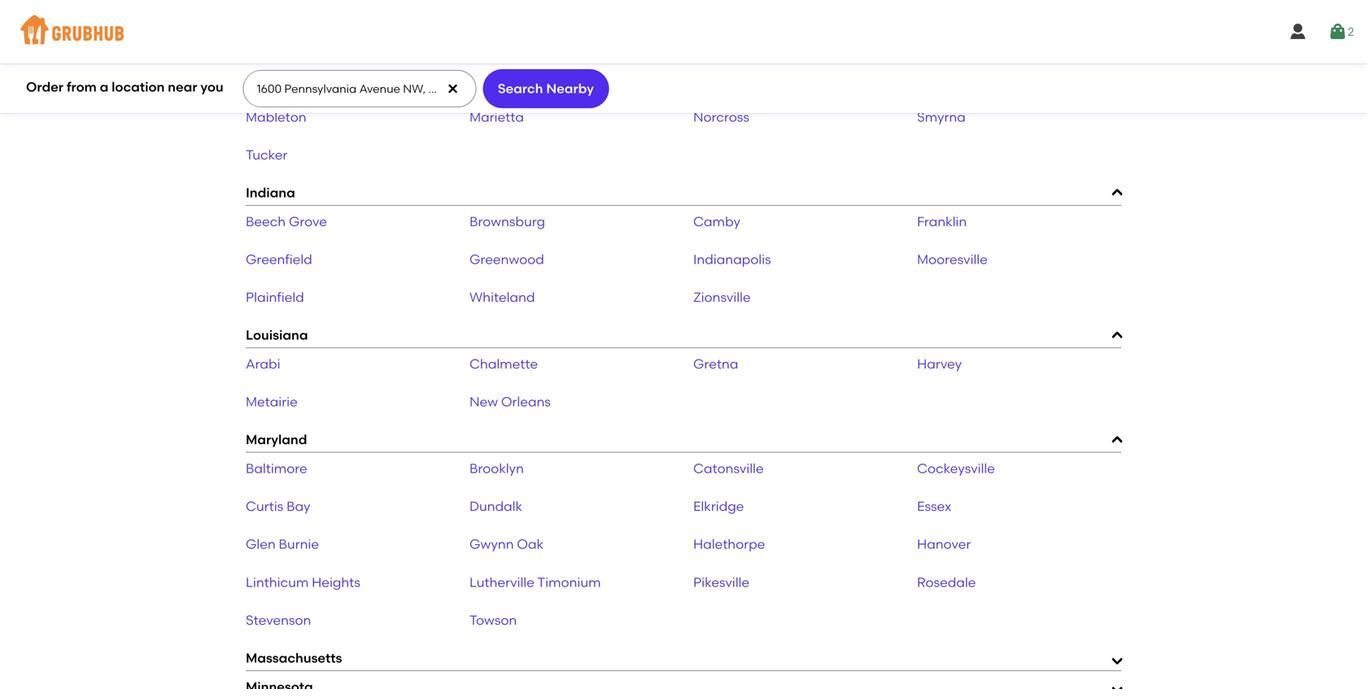 Task type: describe. For each thing, give the bounding box(es) containing it.
tucker
[[246, 147, 288, 163]]

cockeysville link
[[918, 461, 996, 477]]

gwynn oak link
[[470, 537, 544, 553]]

atlanta
[[246, 71, 293, 87]]

gretna link
[[694, 356, 739, 372]]

towson
[[470, 613, 517, 628]]

whiteland link
[[470, 289, 535, 305]]

zionsville link
[[694, 289, 751, 305]]

chalmette link
[[470, 356, 538, 372]]

linthicum
[[246, 575, 309, 591]]

gwynn oak
[[470, 537, 544, 553]]

indiana
[[246, 185, 295, 201]]

dundalk link
[[470, 499, 523, 515]]

plainfield
[[246, 289, 304, 305]]

smyrna link
[[918, 109, 966, 125]]

metairie link
[[246, 394, 298, 410]]

lutherville timonium
[[470, 575, 601, 591]]

new orleans
[[470, 394, 551, 410]]

glen burnie
[[246, 537, 319, 553]]

beech grove link
[[246, 214, 327, 230]]

grove
[[289, 214, 327, 230]]

harvey link
[[918, 356, 963, 372]]

greenfield
[[246, 252, 312, 267]]

search
[[498, 81, 543, 96]]

austell
[[470, 71, 512, 87]]

camby
[[694, 214, 741, 230]]

arabi
[[246, 356, 281, 372]]

mableton link
[[246, 109, 307, 125]]

massachusetts
[[246, 650, 342, 666]]

forest
[[918, 71, 957, 87]]

plainfield link
[[246, 289, 304, 305]]

order
[[26, 79, 64, 95]]

search nearby button
[[483, 69, 609, 108]]

cockeysville
[[918, 461, 996, 477]]

mooresville link
[[918, 252, 988, 267]]

stevenson
[[246, 613, 311, 628]]

2
[[1349, 25, 1355, 39]]

Search Address search field
[[243, 71, 475, 107]]

linthicum heights
[[246, 575, 361, 591]]

hanover link
[[918, 537, 972, 553]]

zionsville
[[694, 289, 751, 305]]

camby link
[[694, 214, 741, 230]]

halethorpe
[[694, 537, 766, 553]]

you
[[201, 79, 224, 95]]

marietta
[[470, 109, 524, 125]]

forest park
[[918, 71, 988, 87]]

brownsburg
[[470, 214, 546, 230]]

maryland
[[246, 432, 307, 448]]

order from a location near you
[[26, 79, 224, 95]]

rosedale
[[918, 575, 977, 591]]

from
[[67, 79, 97, 95]]

rosedale link
[[918, 575, 977, 591]]



Task type: locate. For each thing, give the bounding box(es) containing it.
a
[[100, 79, 109, 95]]

essex link
[[918, 499, 952, 515]]

park
[[960, 71, 988, 87]]

gretna
[[694, 356, 739, 372]]

glen
[[246, 537, 276, 553]]

halethorpe link
[[694, 537, 766, 553]]

search nearby
[[498, 81, 594, 96]]

burnie
[[279, 537, 319, 553]]

svg image
[[446, 82, 459, 95]]

beech
[[246, 214, 286, 230]]

2 svg image from the left
[[1329, 22, 1349, 42]]

harvey
[[918, 356, 963, 372]]

franklin link
[[918, 214, 967, 230]]

catonsville link
[[694, 461, 764, 477]]

indianapolis
[[694, 252, 772, 267]]

brownsburg link
[[470, 214, 546, 230]]

mableton
[[246, 109, 307, 125]]

timonium
[[538, 575, 601, 591]]

arabi link
[[246, 356, 281, 372]]

lutherville
[[470, 575, 535, 591]]

0 horizontal spatial svg image
[[1289, 22, 1309, 42]]

near
[[168, 79, 197, 95]]

svg image inside 2 button
[[1329, 22, 1349, 42]]

greenwood link
[[470, 252, 545, 267]]

location
[[112, 79, 165, 95]]

hanover
[[918, 537, 972, 553]]

brooklyn
[[470, 461, 524, 477]]

norcross link
[[694, 109, 750, 125]]

svg image
[[1289, 22, 1309, 42], [1329, 22, 1349, 42]]

greenfield link
[[246, 252, 312, 267]]

beech grove
[[246, 214, 327, 230]]

linthicum heights link
[[246, 575, 361, 591]]

essex
[[918, 499, 952, 515]]

catonsville
[[694, 461, 764, 477]]

baltimore link
[[246, 461, 308, 477]]

tucker link
[[246, 147, 288, 163]]

louisiana
[[246, 327, 308, 343]]

2 button
[[1329, 17, 1355, 46]]

indianapolis link
[[694, 252, 772, 267]]

heights
[[312, 575, 361, 591]]

orleans
[[501, 394, 551, 410]]

metairie
[[246, 394, 298, 410]]

gwynn
[[470, 537, 514, 553]]

pikesville
[[694, 575, 750, 591]]

curtis
[[246, 499, 284, 515]]

dundalk
[[470, 499, 523, 515]]

mooresville
[[918, 252, 988, 267]]

glen burnie link
[[246, 537, 319, 553]]

stevenson link
[[246, 613, 311, 628]]

austell link
[[470, 71, 512, 87]]

whiteland
[[470, 289, 535, 305]]

smyrna
[[918, 109, 966, 125]]

1 horizontal spatial svg image
[[1329, 22, 1349, 42]]

brooklyn link
[[470, 461, 524, 477]]

baltimore
[[246, 461, 308, 477]]

oak
[[517, 537, 544, 553]]

nearby
[[547, 81, 594, 96]]

curtis bay link
[[246, 499, 311, 515]]

elkridge link
[[694, 499, 744, 515]]

franklin
[[918, 214, 967, 230]]

new
[[470, 394, 498, 410]]

towson link
[[470, 613, 517, 628]]

curtis bay
[[246, 499, 311, 515]]

marietta link
[[470, 109, 524, 125]]

elkridge
[[694, 499, 744, 515]]

norcross
[[694, 109, 750, 125]]

atlanta link
[[246, 71, 293, 87]]

chalmette
[[470, 356, 538, 372]]

lutherville timonium link
[[470, 575, 601, 591]]

greenwood
[[470, 252, 545, 267]]

main navigation navigation
[[0, 0, 1368, 64]]

1 svg image from the left
[[1289, 22, 1309, 42]]

bay
[[287, 499, 311, 515]]

pikesville link
[[694, 575, 750, 591]]



Task type: vqa. For each thing, say whether or not it's contained in the screenshot.
Order from a location near you
yes



